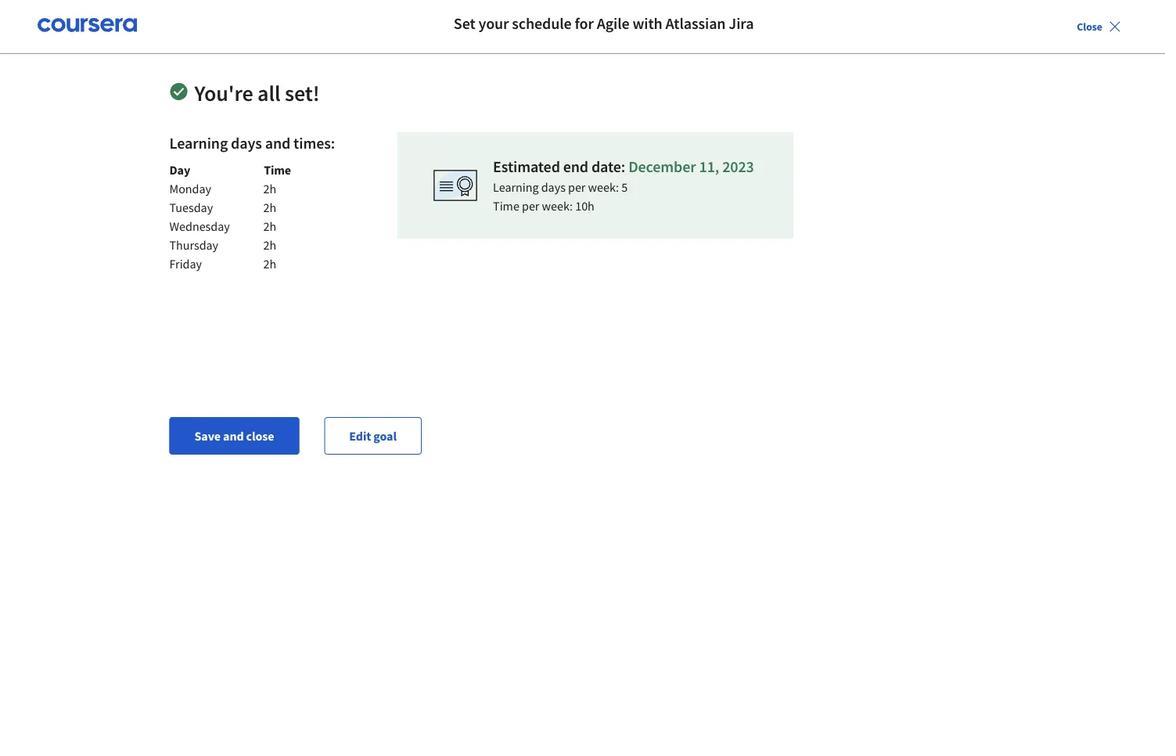 Task type: vqa. For each thing, say whether or not it's contained in the screenshot.
being
no



Task type: locate. For each thing, give the bounding box(es) containing it.
1 coursera image from the left
[[38, 13, 137, 38]]

0 horizontal spatial week:
[[542, 198, 573, 214]]

agile down 'agile overview'
[[367, 157, 392, 173]]

2 vertical spatial overview
[[384, 240, 436, 256]]

week:
[[588, 179, 619, 195], [542, 198, 573, 214]]

5
[[622, 179, 628, 195], [414, 397, 419, 411]]

min
[[415, 175, 433, 189], [421, 397, 439, 411]]

3 2h from the top
[[263, 218, 277, 234]]

1 2h from the top
[[263, 181, 277, 197]]

per
[[568, 179, 586, 195], [522, 198, 540, 214]]

menu item
[[837, 16, 938, 67]]

and
[[265, 134, 291, 153], [223, 428, 244, 444]]

0 horizontal spatial 5
[[414, 397, 419, 411]]

0 horizontal spatial learning
[[170, 134, 228, 153]]

coursera image inside you're all set! dialog
[[38, 13, 137, 38]]

1 vertical spatial min
[[421, 397, 439, 411]]

0 vertical spatial jira
[[729, 14, 754, 33]]

time down learning days and times:
[[264, 162, 291, 178]]

1 vertical spatial per
[[522, 198, 540, 214]]

1 horizontal spatial time
[[493, 198, 520, 214]]

0 vertical spatial overview
[[390, 113, 442, 128]]

20
[[402, 175, 413, 189]]

days down the you're all set!
[[231, 134, 262, 153]]

5 down date:
[[622, 179, 628, 195]]

days inside estimated end date: december 11, 2023 learning days per week: 5 time per week: 10h
[[542, 179, 566, 195]]

0 vertical spatial time
[[264, 162, 291, 178]]

save
[[195, 428, 221, 444]]

learning up the day
[[170, 134, 228, 153]]

1 vertical spatial and
[[223, 428, 244, 444]]

1 horizontal spatial week:
[[588, 179, 619, 195]]

week: left 10h at the top of the page
[[542, 198, 573, 214]]

1 horizontal spatial 5
[[622, 179, 628, 195]]

1 vertical spatial time
[[493, 198, 520, 214]]

time down estimated
[[493, 198, 520, 214]]

week: down date:
[[588, 179, 619, 195]]

overview
[[390, 113, 442, 128], [395, 157, 444, 173], [384, 240, 436, 256]]

2h
[[263, 181, 277, 197], [263, 200, 277, 215], [263, 218, 277, 234], [263, 237, 277, 253], [263, 256, 277, 272]]

learning days and times:
[[170, 134, 335, 153]]

4 2h from the top
[[263, 237, 277, 253]]

1 horizontal spatial and
[[265, 134, 291, 153]]

agile up "agile overview • 20 min"
[[361, 113, 388, 128]]

december
[[629, 157, 697, 177]]

5 min link
[[329, 371, 828, 418]]

0 vertical spatial 5
[[622, 179, 628, 195]]

1 vertical spatial learning
[[493, 179, 539, 195]]

atlassian
[[666, 14, 726, 33]]

0 vertical spatial week:
[[588, 179, 619, 195]]

visualizing work: boards element
[[323, 448, 841, 491]]

per down estimated
[[522, 198, 540, 214]]

1 vertical spatial 5
[[414, 397, 419, 411]]

min right 20
[[415, 175, 433, 189]]

per down end
[[568, 179, 586, 195]]

and right the save
[[223, 428, 244, 444]]

overview for agile overview • 20 min
[[395, 157, 444, 173]]

agile
[[597, 14, 630, 33], [361, 113, 388, 128], [367, 157, 392, 173]]

2h for friday
[[263, 256, 277, 272]]

agile inside "agile overview • 20 min"
[[367, 157, 392, 173]]

agile right for
[[597, 14, 630, 33]]

edit goal button
[[324, 417, 422, 455]]

0 vertical spatial learning
[[170, 134, 228, 153]]

1 horizontal spatial per
[[568, 179, 586, 195]]

2 2h from the top
[[263, 200, 277, 215]]

learning inside estimated end date: december 11, 2023 learning days per week: 5 time per week: 10h
[[493, 179, 539, 195]]

learning
[[170, 134, 228, 153], [493, 179, 539, 195]]

1 vertical spatial jira
[[361, 240, 381, 256]]

overview down 20
[[384, 240, 436, 256]]

1 vertical spatial days
[[542, 179, 566, 195]]

close
[[1078, 20, 1103, 34]]

agile inside agile overview dropdown button
[[361, 113, 388, 128]]

5 up edit goal button
[[414, 397, 419, 411]]

2 vertical spatial agile
[[367, 157, 392, 173]]

days
[[231, 134, 262, 153], [542, 179, 566, 195]]

overview up 20
[[395, 157, 444, 173]]

save and close button
[[170, 417, 299, 455]]

jira
[[729, 14, 754, 33], [361, 240, 381, 256]]

1 vertical spatial overview
[[395, 157, 444, 173]]

overview inside 'dropdown button'
[[384, 240, 436, 256]]

you're all set! dialog
[[0, 0, 1166, 741]]

0 vertical spatial agile
[[597, 14, 630, 33]]

days down end
[[542, 179, 566, 195]]

2h for tuesday
[[263, 200, 277, 215]]

overview inside dropdown button
[[390, 113, 442, 128]]

min up edit goal button
[[421, 397, 439, 411]]

learning down estimated
[[493, 179, 539, 195]]

2023
[[723, 157, 755, 177]]

for
[[575, 14, 594, 33]]

1 horizontal spatial days
[[542, 179, 566, 195]]

0 horizontal spatial and
[[223, 428, 244, 444]]

times:
[[294, 134, 335, 153]]

0 vertical spatial and
[[265, 134, 291, 153]]

1 horizontal spatial jira
[[729, 14, 754, 33]]

set!
[[285, 79, 320, 107]]

edit
[[349, 428, 371, 444]]

overview inside "agile overview • 20 min"
[[395, 157, 444, 173]]

overview up "agile overview • 20 min"
[[390, 113, 442, 128]]

agile overview • 20 min
[[367, 157, 444, 189]]

1 vertical spatial agile
[[361, 113, 388, 128]]

coursera image
[[38, 13, 137, 38], [19, 13, 118, 38]]

0 vertical spatial days
[[231, 134, 262, 153]]

5 2h from the top
[[263, 256, 277, 272]]

and left times:
[[265, 134, 291, 153]]

time
[[264, 162, 291, 178], [493, 198, 520, 214]]

set your schedule for agile with atlassian jira
[[454, 14, 754, 33]]

jira inside you're all set! dialog
[[729, 14, 754, 33]]

0 vertical spatial min
[[415, 175, 433, 189]]

schedule
[[512, 14, 572, 33]]

date:
[[592, 157, 626, 177]]

0 horizontal spatial per
[[522, 198, 540, 214]]

1 horizontal spatial learning
[[493, 179, 539, 195]]

0 horizontal spatial jira
[[361, 240, 381, 256]]

2h for thursday
[[263, 237, 277, 253]]

•
[[396, 175, 399, 189]]



Task type: describe. For each thing, give the bounding box(es) containing it.
overview for jira overview
[[384, 240, 436, 256]]

0 horizontal spatial days
[[231, 134, 262, 153]]

1 vertical spatial week:
[[542, 198, 573, 214]]

you're
[[195, 79, 253, 107]]

your
[[479, 14, 509, 33]]

with
[[633, 14, 663, 33]]

agile inside you're all set! dialog
[[597, 14, 630, 33]]

search
[[536, 16, 569, 31]]

5 inside 5 min 'link'
[[414, 397, 419, 411]]

min inside "agile overview • 20 min"
[[415, 175, 433, 189]]

friday
[[170, 256, 202, 272]]

jira overview button
[[323, 226, 841, 270]]

jira overview
[[361, 240, 436, 256]]

overview for agile overview
[[390, 113, 442, 128]]

monday
[[170, 181, 211, 197]]

estimated
[[493, 157, 560, 177]]

11,
[[700, 157, 720, 177]]

Search in course text field
[[289, 9, 524, 38]]

agile for agile overview • 20 min
[[367, 157, 392, 173]]

10h
[[576, 198, 595, 214]]

5 inside estimated end date: december 11, 2023 learning days per week: 5 time per week: 10h
[[622, 179, 628, 195]]

tuesday
[[170, 200, 213, 215]]

and inside 'button'
[[223, 428, 244, 444]]

2 coursera image from the left
[[19, 13, 118, 38]]

wednesday
[[170, 218, 230, 234]]

save and close
[[195, 428, 274, 444]]

agile for agile overview
[[361, 113, 388, 128]]

jira inside 'dropdown button'
[[361, 240, 381, 256]]

set
[[454, 14, 476, 33]]

close button
[[1071, 13, 1128, 41]]

estimated end date: december 11, 2023 learning days per week: 5 time per week: 10h
[[493, 157, 755, 214]]

end
[[564, 157, 589, 177]]

2h for monday
[[263, 181, 277, 197]]

2h for wednesday
[[263, 218, 277, 234]]

close
[[246, 428, 274, 444]]

all
[[258, 79, 281, 107]]

goal
[[374, 428, 397, 444]]

day
[[170, 162, 190, 178]]

edit goal
[[349, 428, 397, 444]]

min inside 5 min 'link'
[[421, 397, 439, 411]]

agile overview button
[[323, 98, 841, 142]]

you're all set!
[[195, 79, 320, 107]]

0 vertical spatial per
[[568, 179, 586, 195]]

search button
[[524, 9, 581, 38]]

0 horizontal spatial time
[[264, 162, 291, 178]]

thursday
[[170, 237, 219, 253]]

time inside estimated end date: december 11, 2023 learning days per week: 5 time per week: 10h
[[493, 198, 520, 214]]

certificate congrats image image
[[428, 157, 484, 214]]

5 min
[[414, 397, 439, 411]]

agile overview
[[361, 113, 442, 128]]



